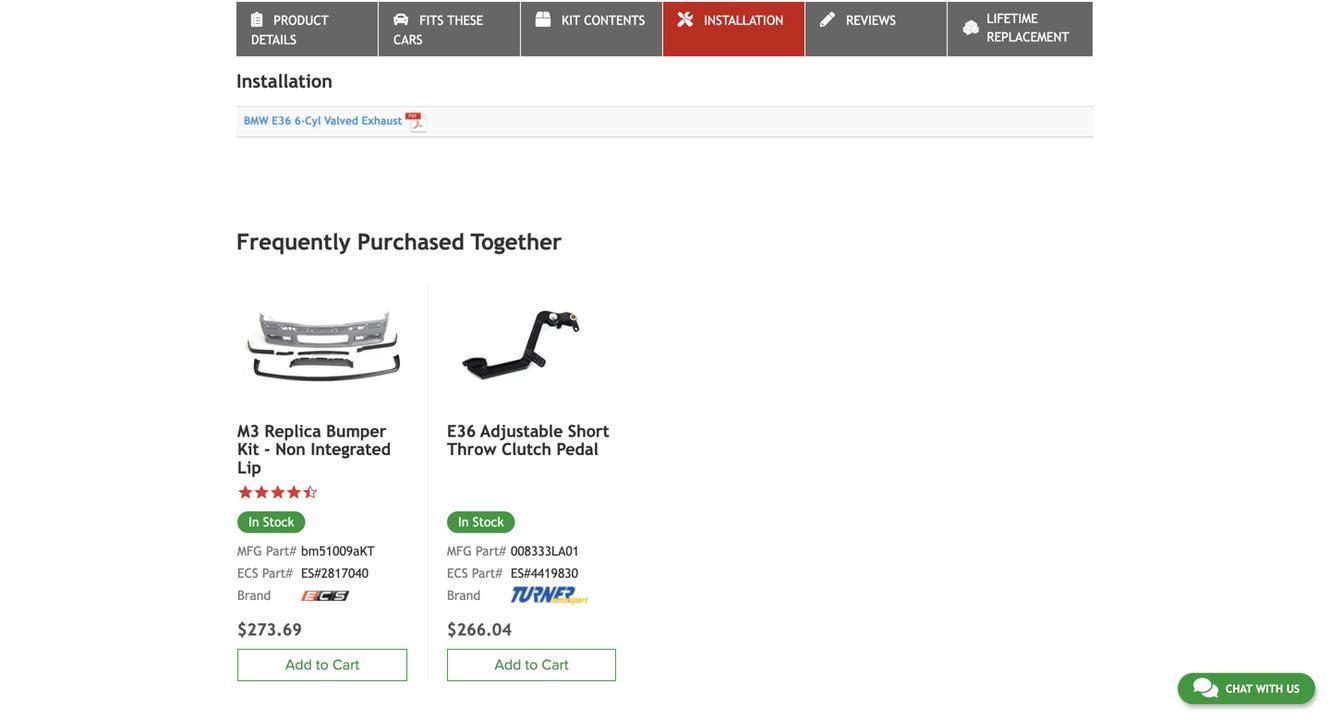 Task type: vqa. For each thing, say whether or not it's contained in the screenshot.
MFG Part# bm51009aKT ECS Part# ES#2817040 Brand's MFG
yes



Task type: describe. For each thing, give the bounding box(es) containing it.
reviews
[[847, 13, 896, 28]]

lifetime replacement link
[[948, 2, 1093, 56]]

$266.04
[[447, 620, 512, 640]]

to for non
[[316, 657, 329, 675]]

lifetime
[[987, 11, 1038, 26]]

fits these cars link
[[379, 2, 520, 56]]

bmw e36 6-cyl valved exhaust link
[[244, 111, 428, 133]]

non
[[275, 440, 306, 459]]

adjustable
[[481, 422, 563, 441]]

product details
[[251, 13, 329, 47]]

together
[[471, 229, 562, 255]]

purchased
[[357, 229, 465, 255]]

integrated
[[311, 440, 391, 459]]

e36 adjustable short throw clutch pedal
[[447, 422, 610, 459]]

add to cart button for pedal
[[447, 650, 616, 682]]

installation inside 'installation' 'link'
[[704, 13, 784, 28]]

e36 adjustable short throw clutch pedal image
[[447, 284, 616, 411]]

2 stock from the left
[[263, 515, 294, 530]]

frequently
[[237, 229, 351, 255]]

to for pedal
[[525, 657, 538, 675]]

ecs for mfg part# bm51009akt ecs part# es#2817040 brand
[[237, 567, 258, 581]]

add for m3 replica bumper kit - non integrated lip
[[285, 657, 312, 675]]

es#2817040
[[301, 567, 369, 581]]

1 in stock from the left
[[458, 515, 504, 530]]

add to cart button for non
[[237, 650, 408, 682]]

2 in from the left
[[249, 515, 259, 530]]

cart for e36 adjustable short throw clutch pedal
[[542, 657, 569, 675]]

comments image
[[1194, 677, 1219, 700]]

mfg part# 008333la01 ecs part# es#4419830 brand
[[447, 544, 579, 604]]

frequently purchased together
[[237, 229, 562, 255]]

m3
[[237, 422, 260, 441]]

1 star image from the left
[[254, 485, 270, 501]]

bmw
[[244, 114, 269, 127]]

mfg for mfg part# 008333la01 ecs part# es#4419830 brand
[[447, 544, 472, 559]]

exhaust
[[362, 114, 402, 127]]

kit contents link
[[521, 2, 662, 56]]

cart for m3 replica bumper kit - non integrated lip
[[333, 657, 360, 675]]

2 in stock from the left
[[249, 515, 294, 530]]

replacement
[[987, 30, 1070, 44]]

clutch
[[502, 440, 552, 459]]

product details link
[[237, 2, 378, 56]]

product
[[274, 13, 329, 28]]

3 star image from the left
[[286, 485, 302, 501]]

0 horizontal spatial e36
[[272, 114, 291, 127]]

half star image
[[302, 485, 318, 501]]

turner motorsport image
[[511, 587, 589, 606]]

installation link
[[663, 2, 805, 56]]

es#4419830
[[511, 567, 578, 581]]

brand for mfg part# bm51009akt ecs part# es#2817040 brand
[[237, 589, 271, 604]]

add to cart for pedal
[[495, 657, 569, 675]]

kit inside kit contents link
[[562, 13, 580, 28]]

add for e36 adjustable short throw clutch pedal
[[495, 657, 521, 675]]

-
[[264, 440, 270, 459]]

throw
[[447, 440, 497, 459]]

m3 replica bumper kit - non integrated lip image
[[237, 284, 408, 411]]



Task type: locate. For each thing, give the bounding box(es) containing it.
kit inside m3 replica bumper kit - non integrated lip
[[237, 440, 259, 459]]

chat with us link
[[1178, 674, 1316, 705]]

kit
[[562, 13, 580, 28], [237, 440, 259, 459]]

in stock
[[458, 515, 504, 530], [249, 515, 294, 530]]

kit left -
[[237, 440, 259, 459]]

add to cart button down $273.69 at the bottom left of the page
[[237, 650, 408, 682]]

1 horizontal spatial in
[[458, 515, 469, 530]]

contents
[[584, 13, 645, 28]]

with
[[1256, 683, 1284, 696]]

chat with us
[[1226, 683, 1300, 696]]

2 add to cart button from the left
[[237, 650, 408, 682]]

0 horizontal spatial mfg
[[237, 544, 262, 559]]

1 horizontal spatial cart
[[542, 657, 569, 675]]

in
[[458, 515, 469, 530], [249, 515, 259, 530]]

1 horizontal spatial kit
[[562, 13, 580, 28]]

m3 replica bumper kit - non integrated lip
[[237, 422, 391, 478]]

brand for mfg part# 008333la01 ecs part# es#4419830 brand
[[447, 589, 481, 604]]

e36 left 6-
[[272, 114, 291, 127]]

mfg down star icon
[[237, 544, 262, 559]]

part# left 008333la01
[[476, 544, 506, 559]]

1 horizontal spatial mfg
[[447, 544, 472, 559]]

details
[[251, 32, 296, 47]]

1 in from the left
[[458, 515, 469, 530]]

0 vertical spatial installation
[[704, 13, 784, 28]]

cyl
[[305, 114, 321, 127]]

0 horizontal spatial stock
[[263, 515, 294, 530]]

bm51009akt
[[301, 544, 375, 559]]

2 ecs from the left
[[237, 567, 258, 581]]

e36 left "adjustable"
[[447, 422, 476, 441]]

mfg up $266.04
[[447, 544, 472, 559]]

2 cart from the left
[[333, 657, 360, 675]]

e36
[[272, 114, 291, 127], [447, 422, 476, 441]]

in stock up 'mfg part# 008333la01 ecs part# es#4419830 brand'
[[458, 515, 504, 530]]

pedal
[[557, 440, 599, 459]]

1 vertical spatial e36
[[447, 422, 476, 441]]

installation
[[704, 13, 784, 28], [237, 70, 333, 92]]

0 vertical spatial e36
[[272, 114, 291, 127]]

1 vertical spatial kit
[[237, 440, 259, 459]]

1 ecs from the left
[[447, 567, 468, 581]]

chat
[[1226, 683, 1253, 696]]

$273.69
[[237, 620, 302, 640]]

1 to from the left
[[525, 657, 538, 675]]

ecs up $266.04
[[447, 567, 468, 581]]

stock
[[473, 515, 504, 530], [263, 515, 294, 530]]

add down $273.69 at the bottom left of the page
[[285, 657, 312, 675]]

ecs up $273.69 at the bottom left of the page
[[237, 567, 258, 581]]

ecs for mfg part# 008333la01 ecs part# es#4419830 brand
[[447, 567, 468, 581]]

e36 inside e36 adjustable short throw clutch pedal
[[447, 422, 476, 441]]

0 horizontal spatial add
[[285, 657, 312, 675]]

1 horizontal spatial to
[[525, 657, 538, 675]]

e36 adjustable short throw clutch pedal link
[[447, 422, 616, 459]]

brand up $273.69 at the bottom left of the page
[[237, 589, 271, 604]]

1 horizontal spatial brand
[[447, 589, 481, 604]]

in up 'mfg part# 008333la01 ecs part# es#4419830 brand'
[[458, 515, 469, 530]]

star image
[[237, 485, 254, 501]]

brand inside 'mfg part# 008333la01 ecs part# es#4419830 brand'
[[447, 589, 481, 604]]

brand
[[447, 589, 481, 604], [237, 589, 271, 604]]

1 horizontal spatial in stock
[[458, 515, 504, 530]]

1 add to cart button from the left
[[447, 650, 616, 682]]

add to cart button
[[447, 650, 616, 682], [237, 650, 408, 682]]

brand up $266.04
[[447, 589, 481, 604]]

2 to from the left
[[316, 657, 329, 675]]

cars
[[394, 32, 423, 47]]

lifetime replacement
[[987, 11, 1070, 44]]

ecs image
[[301, 591, 349, 601]]

1 brand from the left
[[447, 589, 481, 604]]

bmw e36 6-cyl valved exhaust
[[244, 114, 402, 127]]

star image down non
[[286, 485, 302, 501]]

1 horizontal spatial stock
[[473, 515, 504, 530]]

cart down ecs image
[[333, 657, 360, 675]]

0 horizontal spatial in stock
[[249, 515, 294, 530]]

1 horizontal spatial e36
[[447, 422, 476, 441]]

mfg inside 'mfg part# 008333la01 ecs part# es#4419830 brand'
[[447, 544, 472, 559]]

star image left "half star" icon
[[270, 485, 286, 501]]

lip
[[237, 458, 261, 478]]

2 add to cart from the left
[[285, 657, 360, 675]]

1 horizontal spatial add to cart button
[[447, 650, 616, 682]]

in down star icon
[[249, 515, 259, 530]]

add to cart down $266.04
[[495, 657, 569, 675]]

add to cart for non
[[285, 657, 360, 675]]

add to cart down $273.69 at the bottom left of the page
[[285, 657, 360, 675]]

2 mfg from the left
[[237, 544, 262, 559]]

to down ecs image
[[316, 657, 329, 675]]

1 vertical spatial installation
[[237, 70, 333, 92]]

0 horizontal spatial to
[[316, 657, 329, 675]]

part# up $273.69 at the bottom left of the page
[[262, 567, 293, 581]]

star image down lip
[[254, 485, 270, 501]]

stock up mfg part# bm51009akt ecs part# es#2817040 brand
[[263, 515, 294, 530]]

mfg
[[447, 544, 472, 559], [237, 544, 262, 559]]

2 add from the left
[[285, 657, 312, 675]]

1 horizontal spatial ecs
[[447, 567, 468, 581]]

008333la01
[[511, 544, 579, 559]]

add to cart
[[495, 657, 569, 675], [285, 657, 360, 675]]

1 mfg from the left
[[447, 544, 472, 559]]

2 star image from the left
[[270, 485, 286, 501]]

0 horizontal spatial cart
[[333, 657, 360, 675]]

short
[[568, 422, 610, 441]]

brand inside mfg part# bm51009akt ecs part# es#2817040 brand
[[237, 589, 271, 604]]

add to cart button down $266.04
[[447, 650, 616, 682]]

part# up $266.04
[[472, 567, 502, 581]]

0 vertical spatial kit
[[562, 13, 580, 28]]

ecs
[[447, 567, 468, 581], [237, 567, 258, 581]]

1 horizontal spatial add
[[495, 657, 521, 675]]

these
[[448, 13, 484, 28]]

in stock down star icon
[[249, 515, 294, 530]]

ecs inside 'mfg part# 008333la01 ecs part# es#4419830 brand'
[[447, 567, 468, 581]]

0 horizontal spatial kit
[[237, 440, 259, 459]]

0 horizontal spatial brand
[[237, 589, 271, 604]]

reviews link
[[806, 2, 947, 56]]

ecs inside mfg part# bm51009akt ecs part# es#2817040 brand
[[237, 567, 258, 581]]

bumper
[[326, 422, 387, 441]]

1 horizontal spatial add to cart
[[495, 657, 569, 675]]

1 cart from the left
[[542, 657, 569, 675]]

1 stock from the left
[[473, 515, 504, 530]]

add down $266.04
[[495, 657, 521, 675]]

m3 replica bumper kit - non integrated lip link
[[237, 422, 408, 478]]

1 add from the left
[[495, 657, 521, 675]]

mfg inside mfg part# bm51009akt ecs part# es#2817040 brand
[[237, 544, 262, 559]]

2 brand from the left
[[237, 589, 271, 604]]

us
[[1287, 683, 1300, 696]]

cart
[[542, 657, 569, 675], [333, 657, 360, 675]]

0 horizontal spatial ecs
[[237, 567, 258, 581]]

fits
[[420, 13, 444, 28]]

to down turner motorsport image
[[525, 657, 538, 675]]

0 horizontal spatial add to cart
[[285, 657, 360, 675]]

valved
[[324, 114, 358, 127]]

cart down turner motorsport image
[[542, 657, 569, 675]]

star image
[[254, 485, 270, 501], [270, 485, 286, 501], [286, 485, 302, 501]]

replica
[[265, 422, 321, 441]]

add
[[495, 657, 521, 675], [285, 657, 312, 675]]

0 horizontal spatial add to cart button
[[237, 650, 408, 682]]

mfg part# bm51009akt ecs part# es#2817040 brand
[[237, 544, 375, 604]]

kit left contents
[[562, 13, 580, 28]]

0 horizontal spatial installation
[[237, 70, 333, 92]]

0 horizontal spatial in
[[249, 515, 259, 530]]

part#
[[476, 544, 506, 559], [266, 544, 296, 559], [472, 567, 502, 581], [262, 567, 293, 581]]

kit contents
[[562, 13, 645, 28]]

stock up 'mfg part# 008333la01 ecs part# es#4419830 brand'
[[473, 515, 504, 530]]

to
[[525, 657, 538, 675], [316, 657, 329, 675]]

part# left "bm51009akt"
[[266, 544, 296, 559]]

fits these cars
[[394, 13, 484, 47]]

mfg for mfg part# bm51009akt ecs part# es#2817040 brand
[[237, 544, 262, 559]]

1 add to cart from the left
[[495, 657, 569, 675]]

6-
[[295, 114, 305, 127]]

1 horizontal spatial installation
[[704, 13, 784, 28]]



